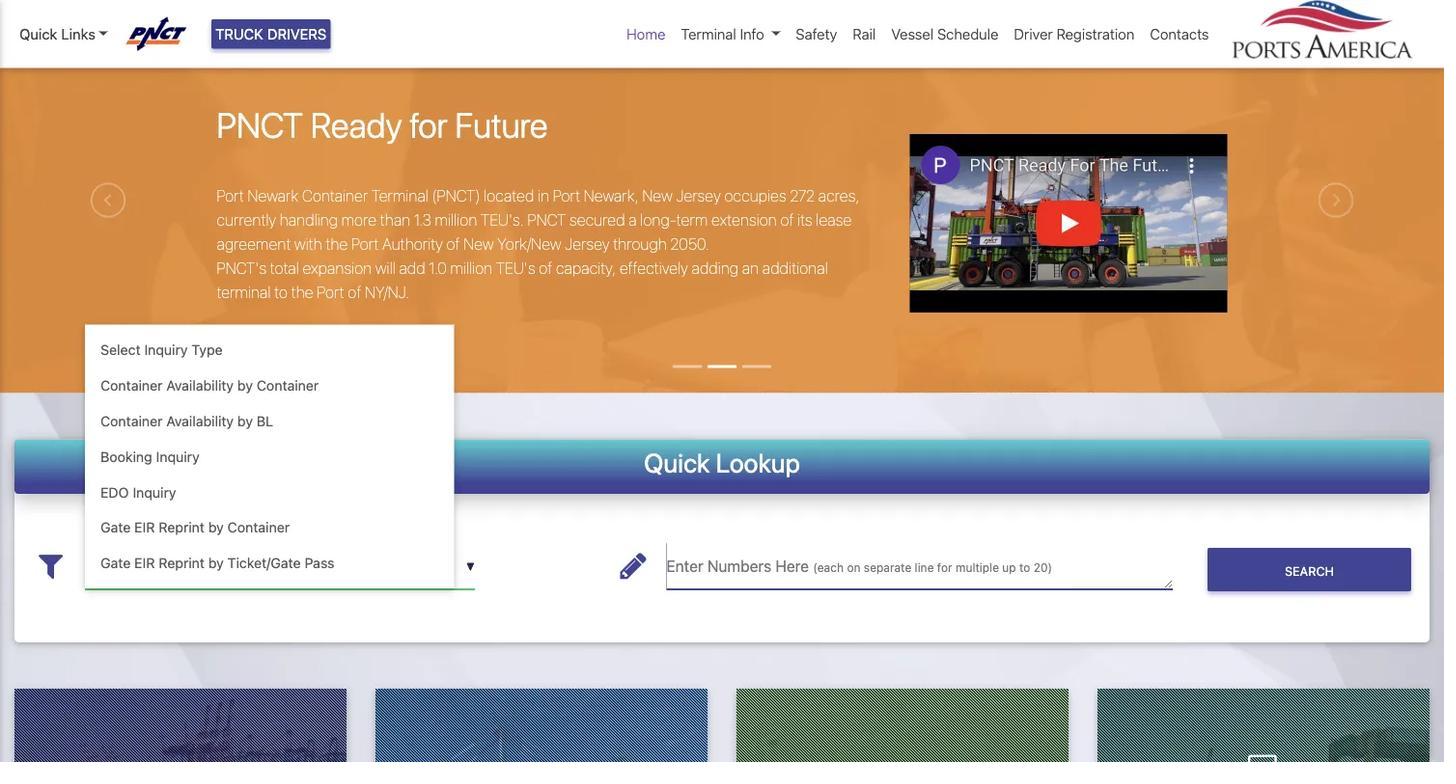 Task type: locate. For each thing, give the bounding box(es) containing it.
contacts
[[1150, 26, 1209, 42]]

additional
[[762, 260, 828, 278]]

home link
[[619, 15, 673, 53]]

container availability by bl
[[100, 413, 273, 430]]

1 vertical spatial quick
[[644, 448, 710, 479]]

gate for gate eir reprint by ticket/gate pass
[[100, 556, 131, 572]]

booking
[[100, 449, 152, 465]]

terminal
[[217, 284, 271, 302]]

gate for gate eir reprint by container
[[100, 520, 131, 536]]

quick lookup
[[644, 448, 800, 479]]

located
[[484, 187, 534, 206]]

quick left lookup
[[644, 448, 710, 479]]

gate eir reprint by container
[[100, 520, 290, 536]]

million
[[435, 212, 477, 230], [450, 260, 492, 278]]

1.3
[[414, 212, 431, 230]]

reprint up gate eir reprint by ticket/gate pass
[[159, 520, 205, 536]]

eir
[[134, 520, 155, 536], [134, 556, 155, 572]]

1 vertical spatial availability
[[166, 413, 234, 430]]

1 horizontal spatial terminal
[[681, 26, 736, 42]]

new
[[642, 187, 673, 206], [463, 236, 494, 254]]

0 horizontal spatial for
[[410, 104, 448, 145]]

new down teu's.
[[463, 236, 494, 254]]

container up booking
[[100, 413, 163, 430]]

reprint down gate eir reprint by container
[[159, 556, 205, 572]]

by
[[237, 378, 253, 394], [237, 413, 253, 430], [208, 520, 224, 536], [208, 556, 224, 572]]

0 vertical spatial to
[[274, 284, 288, 302]]

driver
[[1014, 26, 1053, 42]]

container up "more"
[[302, 187, 368, 206]]

2 availability from the top
[[166, 413, 234, 430]]

None text field
[[85, 543, 475, 591], [667, 543, 1173, 591], [85, 543, 475, 591], [667, 543, 1173, 591]]

terminal left info
[[681, 26, 736, 42]]

to down total
[[274, 284, 288, 302]]

2 reprint from the top
[[159, 556, 205, 572]]

1 vertical spatial pnct
[[528, 212, 566, 230]]

registration
[[1057, 26, 1135, 42]]

1 vertical spatial terminal
[[372, 187, 428, 206]]

inquiry down booking inquiry
[[133, 484, 176, 501]]

availability
[[166, 378, 234, 394], [166, 413, 234, 430]]

currently
[[217, 212, 276, 230]]

1 vertical spatial million
[[450, 260, 492, 278]]

1 horizontal spatial jersey
[[676, 187, 721, 206]]

a
[[629, 212, 637, 230]]

by left bl
[[237, 413, 253, 430]]

jersey up capacity,
[[565, 236, 610, 254]]

contacts link
[[1142, 15, 1217, 53]]

0 vertical spatial gate
[[100, 520, 131, 536]]

new up long-
[[642, 187, 673, 206]]

info
[[740, 26, 764, 42]]

to inside enter numbers here (each on separate line for multiple up to 20)
[[1019, 562, 1030, 575]]

0 vertical spatial inquiry
[[144, 342, 188, 359]]

adding
[[692, 260, 739, 278]]

availability down the "type"
[[166, 378, 234, 394]]

for
[[410, 104, 448, 145], [937, 562, 952, 575]]

million right 1.0
[[450, 260, 492, 278]]

for inside enter numbers here (each on separate line for multiple up to 20)
[[937, 562, 952, 575]]

secured
[[569, 212, 625, 230]]

quick for quick lookup
[[644, 448, 710, 479]]

teu's
[[496, 260, 535, 278]]

quick
[[19, 26, 57, 42], [644, 448, 710, 479]]

availability down container availability by container
[[166, 413, 234, 430]]

by down gate eir reprint by container
[[208, 556, 224, 572]]

0 vertical spatial quick
[[19, 26, 57, 42]]

of
[[780, 212, 794, 230], [446, 236, 460, 254], [539, 260, 552, 278], [348, 284, 361, 302]]

eir down edo inquiry
[[134, 520, 155, 536]]

line
[[915, 562, 934, 575]]

type
[[192, 342, 223, 359]]

up
[[1002, 562, 1016, 575]]

select
[[100, 342, 141, 359]]

port
[[217, 187, 244, 206], [553, 187, 580, 206], [351, 236, 379, 254], [317, 284, 344, 302]]

0 vertical spatial eir
[[134, 520, 155, 536]]

quick left links
[[19, 26, 57, 42]]

container down select
[[100, 378, 163, 394]]

reprint
[[159, 520, 205, 536], [159, 556, 205, 572]]

1 vertical spatial reprint
[[159, 556, 205, 572]]

acres,
[[818, 187, 860, 206]]

0 horizontal spatial jersey
[[565, 236, 610, 254]]

quick links
[[19, 26, 95, 42]]

more
[[341, 212, 377, 230]]

1 vertical spatial the
[[291, 284, 313, 302]]

terminal up than
[[372, 187, 428, 206]]

1 availability from the top
[[166, 378, 234, 394]]

for right ready
[[410, 104, 448, 145]]

inquiry down 'container availability by bl'
[[156, 449, 200, 465]]

1 vertical spatial inquiry
[[156, 449, 200, 465]]

port newark container terminal (pnct) located in port newark, new jersey occupies 272 acres, currently handling more than 1.3 million teu's.                                 pnct secured a long-term extension of its lease agreement with the port authority of new york/new jersey through 2050. pnct's total expansion will add 1.0 million teu's of capacity,                                 effectively adding an additional terminal to the port of ny/nj.
[[217, 187, 860, 302]]

0 vertical spatial new
[[642, 187, 673, 206]]

port down "more"
[[351, 236, 379, 254]]

1 vertical spatial eir
[[134, 556, 155, 572]]

numbers
[[708, 558, 771, 576]]

of left its
[[780, 212, 794, 230]]

authority
[[382, 236, 443, 254]]

million down the (pnct)
[[435, 212, 477, 230]]

the
[[326, 236, 348, 254], [291, 284, 313, 302]]

port right in
[[553, 187, 580, 206]]

0 vertical spatial availability
[[166, 378, 234, 394]]

inquiry
[[144, 342, 188, 359], [156, 449, 200, 465], [133, 484, 176, 501]]

terminal
[[681, 26, 736, 42], [372, 187, 428, 206]]

lease
[[816, 212, 852, 230]]

home
[[627, 26, 666, 42]]

1 horizontal spatial pnct
[[528, 212, 566, 230]]

0 horizontal spatial to
[[274, 284, 288, 302]]

pnct down in
[[528, 212, 566, 230]]

1 reprint from the top
[[159, 520, 205, 536]]

1 horizontal spatial to
[[1019, 562, 1030, 575]]

availability for bl
[[166, 413, 234, 430]]

alert
[[0, 0, 1444, 8]]

term
[[676, 212, 708, 230]]

quick for quick links
[[19, 26, 57, 42]]

drivers
[[267, 26, 327, 42]]

the up expansion
[[326, 236, 348, 254]]

edo inquiry
[[100, 484, 176, 501]]

2 gate from the top
[[100, 556, 131, 572]]

separate
[[864, 562, 912, 575]]

container inside the port newark container terminal (pnct) located in port newark, new jersey occupies 272 acres, currently handling more than 1.3 million teu's.                                 pnct secured a long-term extension of its lease agreement with the port authority of new york/new jersey through 2050. pnct's total expansion will add 1.0 million teu's of capacity,                                 effectively adding an additional terminal to the port of ny/nj.
[[302, 187, 368, 206]]

1 horizontal spatial for
[[937, 562, 952, 575]]

1 vertical spatial to
[[1019, 562, 1030, 575]]

select inquiry type
[[100, 342, 223, 359]]

by up gate eir reprint by ticket/gate pass
[[208, 520, 224, 536]]

bl
[[257, 413, 273, 430]]

0 vertical spatial pnct
[[217, 104, 303, 145]]

add
[[399, 260, 425, 278]]

0 vertical spatial terminal
[[681, 26, 736, 42]]

1 vertical spatial for
[[937, 562, 952, 575]]

jersey
[[676, 187, 721, 206], [565, 236, 610, 254]]

(pnct)
[[432, 187, 480, 206]]

to
[[274, 284, 288, 302], [1019, 562, 1030, 575]]

eir down gate eir reprint by container
[[134, 556, 155, 572]]

inquiry left the "type"
[[144, 342, 188, 359]]

1 vertical spatial gate
[[100, 556, 131, 572]]

0 horizontal spatial pnct
[[217, 104, 303, 145]]

pnct inside the port newark container terminal (pnct) located in port newark, new jersey occupies 272 acres, currently handling more than 1.3 million teu's.                                 pnct secured a long-term extension of its lease agreement with the port authority of new york/new jersey through 2050. pnct's total expansion will add 1.0 million teu's of capacity,                                 effectively adding an additional terminal to the port of ny/nj.
[[528, 212, 566, 230]]

vessel schedule link
[[884, 15, 1006, 53]]

jersey up term
[[676, 187, 721, 206]]

availability for container
[[166, 378, 234, 394]]

an
[[742, 260, 759, 278]]

0 vertical spatial reprint
[[159, 520, 205, 536]]

1 eir from the top
[[134, 520, 155, 536]]

gate
[[100, 520, 131, 536], [100, 556, 131, 572]]

quick links link
[[19, 23, 108, 45]]

container up the ticket/gate
[[228, 520, 290, 536]]

0 horizontal spatial the
[[291, 284, 313, 302]]

2 eir from the top
[[134, 556, 155, 572]]

0 vertical spatial million
[[435, 212, 477, 230]]

for right line
[[937, 562, 952, 575]]

the down total
[[291, 284, 313, 302]]

expansion
[[302, 260, 372, 278]]

1 horizontal spatial quick
[[644, 448, 710, 479]]

newark
[[248, 187, 299, 206]]

quick inside quick links link
[[19, 26, 57, 42]]

links
[[61, 26, 95, 42]]

pnct ready for future image
[[0, 8, 1444, 502]]

0 vertical spatial the
[[326, 236, 348, 254]]

1 vertical spatial jersey
[[565, 236, 610, 254]]

pnct up newark
[[217, 104, 303, 145]]

0 horizontal spatial quick
[[19, 26, 57, 42]]

0 horizontal spatial terminal
[[372, 187, 428, 206]]

to right up
[[1019, 562, 1030, 575]]

2 vertical spatial inquiry
[[133, 484, 176, 501]]

1 vertical spatial new
[[463, 236, 494, 254]]

rail link
[[845, 15, 884, 53]]

1 gate from the top
[[100, 520, 131, 536]]

extension
[[711, 212, 777, 230]]

driver registration link
[[1006, 15, 1142, 53]]



Task type: describe. For each thing, give the bounding box(es) containing it.
on
[[847, 562, 861, 575]]

ready
[[311, 104, 402, 145]]

eir for gate eir reprint by ticket/gate pass
[[134, 556, 155, 572]]

pass
[[305, 556, 335, 572]]

teu's.
[[481, 212, 524, 230]]

container up bl
[[257, 378, 319, 394]]

through
[[613, 236, 667, 254]]

future
[[455, 104, 548, 145]]

rail
[[853, 26, 876, 42]]

eir for gate eir reprint by container
[[134, 520, 155, 536]]

of down expansion
[[348, 284, 361, 302]]

truck drivers
[[215, 26, 327, 42]]

inquiry for select
[[144, 342, 188, 359]]

vessel
[[891, 26, 934, 42]]

terminal inside the port newark container terminal (pnct) located in port newark, new jersey occupies 272 acres, currently handling more than 1.3 million teu's.                                 pnct secured a long-term extension of its lease agreement with the port authority of new york/new jersey through 2050. pnct's total expansion will add 1.0 million teu's of capacity,                                 effectively adding an additional terminal to the port of ny/nj.
[[372, 187, 428, 206]]

▼
[[466, 561, 475, 574]]

its
[[797, 212, 812, 230]]

vessel schedule
[[891, 26, 999, 42]]

search
[[1285, 564, 1334, 579]]

search button
[[1208, 549, 1411, 592]]

20)
[[1034, 562, 1052, 575]]

effectively
[[620, 260, 688, 278]]

1 horizontal spatial new
[[642, 187, 673, 206]]

1 horizontal spatial the
[[326, 236, 348, 254]]

reprint for ticket/gate
[[159, 556, 205, 572]]

reprint for container
[[159, 520, 205, 536]]

port down expansion
[[317, 284, 344, 302]]

0 vertical spatial for
[[410, 104, 448, 145]]

0 horizontal spatial new
[[463, 236, 494, 254]]

container availability by container
[[100, 378, 319, 394]]

long-
[[640, 212, 676, 230]]

safety link
[[788, 15, 845, 53]]

multiple
[[956, 562, 999, 575]]

1.0
[[429, 260, 447, 278]]

(each
[[813, 562, 844, 575]]

0 vertical spatial jersey
[[676, 187, 721, 206]]

truck
[[215, 26, 263, 42]]

of up 1.0
[[446, 236, 460, 254]]

truck drivers link
[[211, 19, 330, 49]]

2050.
[[670, 236, 709, 254]]

to inside the port newark container terminal (pnct) located in port newark, new jersey occupies 272 acres, currently handling more than 1.3 million teu's.                                 pnct secured a long-term extension of its lease agreement with the port authority of new york/new jersey through 2050. pnct's total expansion will add 1.0 million teu's of capacity,                                 effectively adding an additional terminal to the port of ny/nj.
[[274, 284, 288, 302]]

with
[[294, 236, 322, 254]]

agreement
[[217, 236, 291, 254]]

lookup
[[716, 448, 800, 479]]

by up 'container availability by bl'
[[237, 378, 253, 394]]

occupies
[[724, 187, 786, 206]]

handling
[[280, 212, 338, 230]]

schedule
[[937, 26, 999, 42]]

here
[[776, 558, 809, 576]]

inquiry for booking
[[156, 449, 200, 465]]

inquiry for edo
[[133, 484, 176, 501]]

york/new
[[497, 236, 561, 254]]

ticket/gate
[[228, 556, 301, 572]]

of down york/new
[[539, 260, 552, 278]]

total
[[270, 260, 299, 278]]

in
[[538, 187, 549, 206]]

272
[[790, 187, 815, 206]]

driver registration
[[1014, 26, 1135, 42]]

enter
[[667, 558, 703, 576]]

gate eir reprint by ticket/gate pass
[[100, 556, 335, 572]]

terminal info link
[[673, 15, 788, 53]]

port up currently
[[217, 187, 244, 206]]

safety
[[796, 26, 837, 42]]

edo
[[100, 484, 129, 501]]

booking inquiry
[[100, 449, 200, 465]]

ny/nj.
[[365, 284, 409, 302]]

will
[[375, 260, 396, 278]]

than
[[380, 212, 410, 230]]

pnct's
[[217, 260, 266, 278]]

enter numbers here (each on separate line for multiple up to 20)
[[667, 558, 1052, 576]]

pnct ready for future
[[217, 104, 548, 145]]

newark,
[[584, 187, 639, 206]]

terminal info
[[681, 26, 764, 42]]

capacity,
[[556, 260, 616, 278]]



Task type: vqa. For each thing, say whether or not it's contained in the screenshot.
the driver's
no



